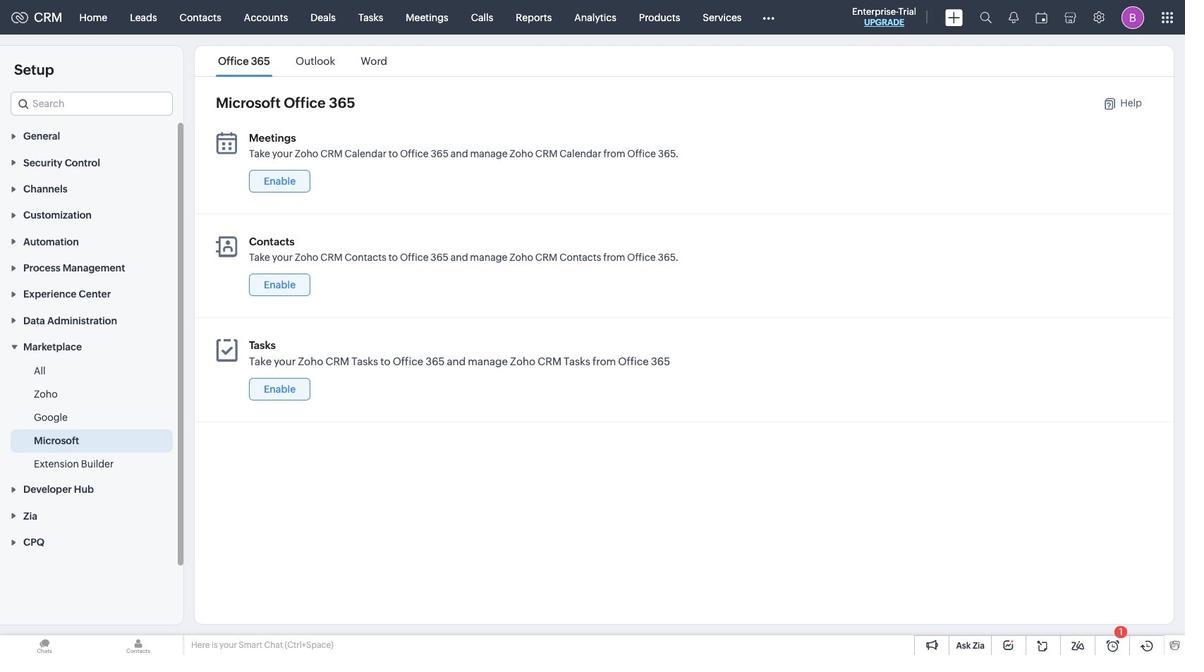 Task type: vqa. For each thing, say whether or not it's contained in the screenshot.
Search element
yes



Task type: locate. For each thing, give the bounding box(es) containing it.
profile element
[[1113, 0, 1153, 34]]

list
[[205, 46, 400, 76]]

profile image
[[1122, 6, 1144, 29]]

region
[[0, 360, 183, 476]]

chats image
[[0, 636, 89, 655]]

contacts image
[[94, 636, 183, 655]]

None field
[[11, 92, 173, 116]]

calendar image
[[1036, 12, 1048, 23]]

search image
[[980, 11, 992, 23]]

create menu image
[[945, 9, 963, 26]]



Task type: describe. For each thing, give the bounding box(es) containing it.
create menu element
[[937, 0, 971, 34]]

signals element
[[1000, 0, 1027, 35]]

logo image
[[11, 12, 28, 23]]

signals image
[[1009, 11, 1019, 23]]

search element
[[971, 0, 1000, 35]]

Search text field
[[11, 92, 172, 115]]

Other Modules field
[[753, 6, 783, 29]]



